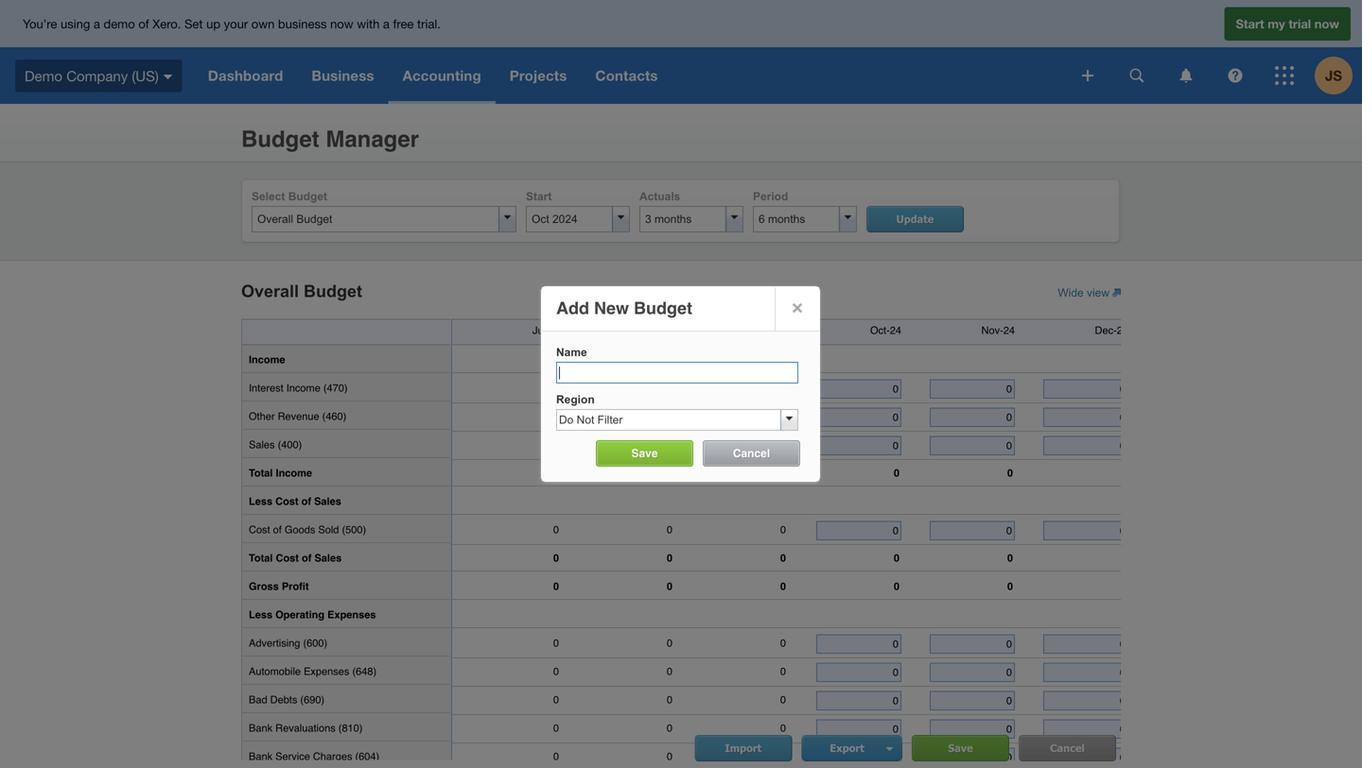 Task type: describe. For each thing, give the bounding box(es) containing it.
0 vertical spatial sales
[[249, 439, 275, 451]]

interest
[[249, 382, 283, 394]]

(690)
[[300, 695, 325, 706]]

sales (400)
[[249, 439, 302, 451]]

24 for aug-
[[663, 325, 674, 337]]

company
[[66, 67, 128, 84]]

24 for dec-
[[1117, 325, 1128, 337]]

24 for sep-
[[776, 325, 788, 337]]

with
[[357, 16, 380, 31]]

nov-24
[[981, 325, 1015, 337]]

less for less operating expenses
[[249, 609, 272, 621]]

debts
[[270, 695, 297, 706]]

advertising
[[249, 638, 300, 650]]

24 for oct-
[[890, 325, 901, 337]]

0 horizontal spatial cancel
[[733, 447, 770, 461]]

set
[[184, 16, 203, 31]]

(400)
[[278, 439, 302, 451]]

less for less cost of sales
[[249, 496, 272, 508]]

of left goods
[[273, 524, 282, 536]]

1 vertical spatial cancel
[[1050, 742, 1085, 755]]

24 for jul-
[[549, 325, 561, 337]]

1 vertical spatial cancel link
[[1019, 736, 1116, 762]]

demo company (us)
[[25, 67, 159, 84]]

24 for nov-
[[1003, 325, 1015, 337]]

operating
[[275, 609, 324, 621]]

aug-
[[641, 325, 663, 337]]

(600)
[[303, 638, 327, 650]]

business
[[278, 16, 327, 31]]

new
[[594, 299, 629, 318]]

select
[[252, 190, 285, 203]]

period
[[753, 190, 788, 203]]

0 vertical spatial cancel link
[[703, 441, 800, 467]]

goods
[[285, 524, 315, 536]]

dec-
[[1095, 325, 1117, 337]]

bank revaluations (810)
[[249, 723, 363, 735]]

my
[[1268, 16, 1285, 31]]

bank for bank service charges (604)
[[249, 751, 272, 763]]

1 vertical spatial cost
[[249, 524, 270, 536]]

sep-
[[754, 325, 776, 337]]

oct-
[[870, 325, 890, 337]]

1 horizontal spatial save link
[[912, 736, 1009, 762]]

update
[[896, 213, 934, 226]]

(604)
[[355, 751, 379, 763]]

of inside js banner
[[138, 16, 149, 31]]

own
[[251, 16, 275, 31]]

budget right overall
[[304, 282, 362, 301]]

trial.
[[417, 16, 441, 31]]

bad
[[249, 695, 267, 706]]

js button
[[1315, 47, 1362, 104]]

1 a from the left
[[94, 16, 100, 31]]

svg image inside the demo company (us) 'popup button'
[[163, 74, 173, 79]]

up
[[206, 16, 220, 31]]

of up cost of goods sold (500)
[[301, 496, 311, 508]]

sales for less cost of sales
[[314, 496, 341, 508]]

total income
[[249, 468, 312, 479]]

2 now from the left
[[1314, 16, 1339, 31]]

total for total cost of sales
[[249, 553, 273, 564]]

(810)
[[338, 723, 363, 735]]

service
[[275, 751, 310, 763]]

js banner
[[0, 0, 1362, 104]]

import link
[[695, 736, 792, 762]]

other
[[249, 411, 275, 423]]

actuals
[[639, 190, 680, 203]]

sep-24
[[754, 325, 788, 337]]

sold
[[318, 524, 339, 536]]

export
[[830, 742, 867, 755]]

gross profit
[[249, 581, 309, 593]]

xero.
[[153, 16, 181, 31]]

start my trial now
[[1236, 16, 1339, 31]]

demo
[[104, 16, 135, 31]]



Task type: vqa. For each thing, say whether or not it's contained in the screenshot.
1st Less from the top of the page
yes



Task type: locate. For each thing, give the bounding box(es) containing it.
a
[[94, 16, 100, 31], [383, 16, 390, 31]]

1 horizontal spatial start
[[1236, 16, 1264, 31]]

0 vertical spatial cost
[[275, 496, 298, 508]]

1 total from the top
[[249, 468, 273, 479]]

1 now from the left
[[330, 16, 353, 31]]

1 vertical spatial income
[[286, 382, 320, 394]]

budget
[[241, 126, 319, 152], [288, 190, 327, 203], [304, 282, 362, 301], [634, 299, 692, 318]]

total up gross
[[249, 553, 273, 564]]

1 vertical spatial less
[[249, 609, 272, 621]]

cost for less
[[275, 496, 298, 508]]

of
[[138, 16, 149, 31], [301, 496, 311, 508], [273, 524, 282, 536], [302, 553, 312, 564]]

1 horizontal spatial cancel
[[1050, 742, 1085, 755]]

a right "using"
[[94, 16, 100, 31]]

cost for total
[[276, 553, 299, 564]]

2 vertical spatial cost
[[276, 553, 299, 564]]

Name text field
[[556, 362, 798, 384]]

sales for total cost of sales
[[314, 553, 342, 564]]

1 vertical spatial total
[[249, 553, 273, 564]]

2 vertical spatial sales
[[314, 553, 342, 564]]

manager
[[326, 126, 419, 152]]

expenses down (600)
[[304, 666, 349, 678]]

less cost of sales
[[249, 496, 341, 508]]

budget manager
[[241, 126, 419, 152]]

None field
[[819, 383, 899, 395], [933, 383, 1012, 395], [1046, 383, 1126, 395], [819, 412, 899, 424], [933, 412, 1012, 424], [1046, 412, 1126, 424], [819, 440, 899, 452], [933, 440, 1012, 452], [1046, 440, 1126, 452], [819, 525, 899, 537], [933, 525, 1012, 537], [1046, 525, 1126, 537], [819, 639, 899, 651], [933, 639, 1012, 651], [1046, 639, 1126, 651], [819, 667, 899, 679], [933, 667, 1012, 679], [1046, 667, 1126, 679], [819, 695, 899, 707], [933, 695, 1012, 707], [1046, 695, 1126, 707], [819, 724, 899, 736], [933, 724, 1012, 736], [1046, 724, 1126, 736], [819, 752, 899, 764], [933, 752, 1012, 764], [1046, 752, 1126, 764], [819, 383, 899, 395], [933, 383, 1012, 395], [1046, 383, 1126, 395], [819, 412, 899, 424], [933, 412, 1012, 424], [1046, 412, 1126, 424], [819, 440, 899, 452], [933, 440, 1012, 452], [1046, 440, 1126, 452], [819, 525, 899, 537], [933, 525, 1012, 537], [1046, 525, 1126, 537], [819, 639, 899, 651], [933, 639, 1012, 651], [1046, 639, 1126, 651], [819, 667, 899, 679], [933, 667, 1012, 679], [1046, 667, 1126, 679], [819, 695, 899, 707], [933, 695, 1012, 707], [1046, 695, 1126, 707], [819, 724, 899, 736], [933, 724, 1012, 736], [1046, 724, 1126, 736], [819, 752, 899, 764], [933, 752, 1012, 764], [1046, 752, 1126, 764]]

sales left (400)
[[249, 439, 275, 451]]

2 bank from the top
[[249, 751, 272, 763]]

trial
[[1289, 16, 1311, 31]]

expenses
[[327, 609, 376, 621], [304, 666, 349, 678]]

less operating expenses
[[249, 609, 376, 621]]

you're using a demo of xero. set up your own business now with a free trial.
[[23, 16, 441, 31]]

0 vertical spatial start
[[1236, 16, 1264, 31]]

2 total from the top
[[249, 553, 273, 564]]

bank service charges (604)
[[249, 751, 379, 763]]

start for start
[[526, 190, 552, 203]]

1 24 from the left
[[549, 325, 561, 337]]

interest income (470)
[[249, 382, 348, 394]]

cancel
[[733, 447, 770, 461], [1050, 742, 1085, 755]]

0 horizontal spatial save link
[[596, 441, 693, 467]]

6 24 from the left
[[1117, 325, 1128, 337]]

cancel link
[[703, 441, 800, 467], [1019, 736, 1116, 762]]

using
[[61, 16, 90, 31]]

3 24 from the left
[[776, 325, 788, 337]]

1 horizontal spatial cancel link
[[1019, 736, 1116, 762]]

revenue
[[278, 411, 319, 423]]

cost up profit on the left of page
[[276, 553, 299, 564]]

revaluations
[[275, 723, 336, 735]]

total for total income
[[249, 468, 273, 479]]

0
[[553, 382, 559, 394], [667, 382, 672, 394], [780, 382, 786, 394], [553, 411, 559, 423], [667, 411, 672, 423], [780, 411, 786, 423], [667, 439, 672, 451], [780, 439, 786, 451], [667, 468, 672, 479], [780, 468, 786, 479], [894, 468, 899, 479], [1007, 468, 1013, 479], [553, 524, 559, 536], [667, 524, 672, 536], [780, 524, 786, 536], [553, 553, 559, 564], [667, 553, 672, 564], [780, 553, 786, 564], [894, 553, 899, 564], [1007, 553, 1013, 564], [553, 581, 559, 593], [667, 581, 672, 593], [780, 581, 786, 593], [894, 581, 899, 593], [1007, 581, 1013, 593], [553, 638, 559, 650], [667, 638, 672, 650], [780, 638, 786, 650], [553, 666, 559, 678], [667, 666, 672, 678], [780, 666, 786, 678], [553, 695, 559, 706], [667, 695, 672, 706], [780, 695, 786, 706], [553, 723, 559, 735], [667, 723, 672, 735], [780, 723, 786, 735], [553, 751, 559, 763], [667, 751, 672, 763], [780, 751, 786, 763]]

24
[[549, 325, 561, 337], [663, 325, 674, 337], [776, 325, 788, 337], [890, 325, 901, 337], [1003, 325, 1015, 337], [1117, 325, 1128, 337]]

4 24 from the left
[[890, 325, 901, 337]]

now right trial
[[1314, 16, 1339, 31]]

0 vertical spatial bank
[[249, 723, 272, 735]]

now
[[330, 16, 353, 31], [1314, 16, 1339, 31]]

total down sales (400)
[[249, 468, 273, 479]]

(460)
[[322, 411, 346, 423]]

1 horizontal spatial now
[[1314, 16, 1339, 31]]

cost of goods sold (500)
[[249, 524, 366, 536]]

0 horizontal spatial cancel link
[[703, 441, 800, 467]]

bank for bank revaluations (810)
[[249, 723, 272, 735]]

js
[[1325, 67, 1342, 84]]

0 vertical spatial less
[[249, 496, 272, 508]]

sales up sold
[[314, 496, 341, 508]]

oct-24
[[870, 325, 901, 337]]

1 less from the top
[[249, 496, 272, 508]]

(us)
[[132, 67, 159, 84]]

nov-
[[981, 325, 1003, 337]]

2 less from the top
[[249, 609, 272, 621]]

aug-24
[[641, 325, 674, 337]]

None text field
[[253, 207, 498, 232], [527, 207, 612, 232], [640, 207, 725, 232], [754, 207, 839, 232], [557, 410, 780, 430], [253, 207, 498, 232], [527, 207, 612, 232], [640, 207, 725, 232], [754, 207, 839, 232], [557, 410, 780, 430]]

budget right the select at the top left of the page
[[288, 190, 327, 203]]

0 horizontal spatial a
[[94, 16, 100, 31]]

total cost of sales
[[249, 553, 342, 564]]

less down total income
[[249, 496, 272, 508]]

2 24 from the left
[[663, 325, 674, 337]]

sales
[[249, 439, 275, 451], [314, 496, 341, 508], [314, 553, 342, 564]]

automobile
[[249, 666, 301, 678]]

a left 'free'
[[383, 16, 390, 31]]

2 a from the left
[[383, 16, 390, 31]]

jul-
[[533, 325, 549, 337]]

(470)
[[323, 382, 348, 394]]

1 vertical spatial sales
[[314, 496, 341, 508]]

import
[[725, 742, 762, 755]]

income up interest
[[249, 354, 285, 366]]

your
[[224, 16, 248, 31]]

0 vertical spatial expenses
[[327, 609, 376, 621]]

start inside js banner
[[1236, 16, 1264, 31]]

you're
[[23, 16, 57, 31]]

charges
[[313, 751, 352, 763]]

start for start my trial now
[[1236, 16, 1264, 31]]

bad debts (690)
[[249, 695, 325, 706]]

overall
[[241, 282, 299, 301]]

advertising (600)
[[249, 638, 327, 650]]

add new budget
[[556, 299, 692, 318]]

budget up select budget
[[241, 126, 319, 152]]

budget up aug-24
[[634, 299, 692, 318]]

income for total income
[[276, 468, 312, 479]]

dec-24
[[1095, 325, 1128, 337]]

cost down total income
[[275, 496, 298, 508]]

overall budget
[[241, 282, 362, 301]]

bank
[[249, 723, 272, 735], [249, 751, 272, 763]]

cost left goods
[[249, 524, 270, 536]]

less
[[249, 496, 272, 508], [249, 609, 272, 621]]

5 24 from the left
[[1003, 325, 1015, 337]]

add
[[556, 299, 589, 318]]

expenses up (600)
[[327, 609, 376, 621]]

(500)
[[342, 524, 366, 536]]

demo company (us) button
[[0, 47, 194, 104]]

now left with
[[330, 16, 353, 31]]

0 horizontal spatial now
[[330, 16, 353, 31]]

less down gross
[[249, 609, 272, 621]]

name
[[556, 346, 587, 359]]

1 vertical spatial save link
[[912, 736, 1009, 762]]

free
[[393, 16, 414, 31]]

(648)
[[352, 666, 377, 678]]

0 horizontal spatial save
[[631, 447, 658, 461]]

demo
[[25, 67, 62, 84]]

of down cost of goods sold (500)
[[302, 553, 312, 564]]

start
[[1236, 16, 1264, 31], [526, 190, 552, 203]]

0 vertical spatial total
[[249, 468, 273, 479]]

bank down the bad
[[249, 723, 272, 735]]

income
[[249, 354, 285, 366], [286, 382, 320, 394], [276, 468, 312, 479]]

0 horizontal spatial start
[[526, 190, 552, 203]]

save link
[[596, 441, 693, 467], [912, 736, 1009, 762]]

0 vertical spatial cancel
[[733, 447, 770, 461]]

0 vertical spatial income
[[249, 354, 285, 366]]

income up less cost of sales
[[276, 468, 312, 479]]

1 vertical spatial save
[[948, 742, 973, 755]]

0 vertical spatial save link
[[596, 441, 693, 467]]

other revenue (460)
[[249, 411, 346, 423]]

income for interest income (470)
[[286, 382, 320, 394]]

save for leftmost save link
[[631, 447, 658, 461]]

update link
[[866, 206, 964, 233]]

save for right save link
[[948, 742, 973, 755]]

jul-24
[[533, 325, 561, 337]]

1 bank from the top
[[249, 723, 272, 735]]

of left xero.
[[138, 16, 149, 31]]

1 horizontal spatial a
[[383, 16, 390, 31]]

1 vertical spatial bank
[[249, 751, 272, 763]]

sales down sold
[[314, 553, 342, 564]]

gross
[[249, 581, 279, 593]]

1 vertical spatial expenses
[[304, 666, 349, 678]]

region
[[556, 393, 595, 406]]

save
[[631, 447, 658, 461], [948, 742, 973, 755]]

total
[[249, 468, 273, 479], [249, 553, 273, 564]]

0 vertical spatial save
[[631, 447, 658, 461]]

select budget
[[252, 190, 327, 203]]

bank left service
[[249, 751, 272, 763]]

automobile expenses (648)
[[249, 666, 377, 678]]

2 vertical spatial income
[[276, 468, 312, 479]]

1 vertical spatial start
[[526, 190, 552, 203]]

income up the revenue
[[286, 382, 320, 394]]

svg image
[[1228, 69, 1242, 83]]

profit
[[282, 581, 309, 593]]

1 horizontal spatial save
[[948, 742, 973, 755]]

svg image
[[1275, 66, 1294, 85], [1130, 69, 1144, 83], [1180, 69, 1192, 83], [1082, 70, 1093, 81], [163, 74, 173, 79]]

cost
[[275, 496, 298, 508], [249, 524, 270, 536], [276, 553, 299, 564]]



